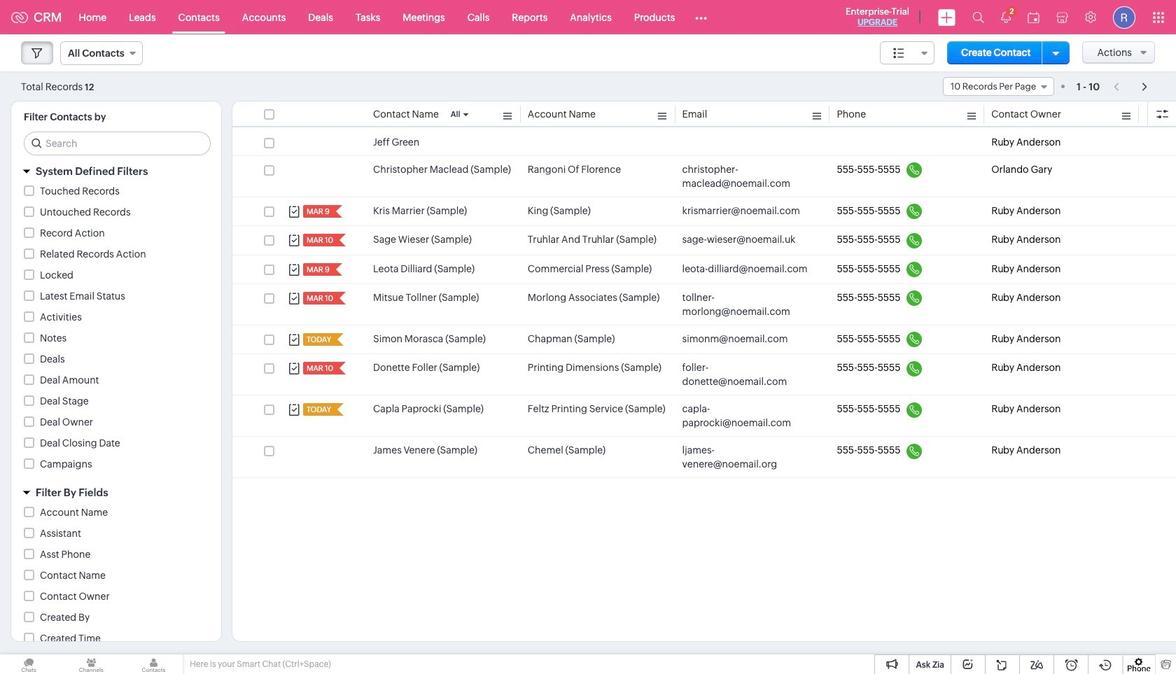 Task type: vqa. For each thing, say whether or not it's contained in the screenshot.
Signals icon
no



Task type: locate. For each thing, give the bounding box(es) containing it.
none field size
[[881, 41, 935, 64]]

logo image
[[11, 12, 28, 23]]

Other Modules field
[[687, 6, 717, 28]]

None field
[[60, 41, 143, 65], [881, 41, 935, 64], [944, 77, 1055, 96], [60, 41, 143, 65], [944, 77, 1055, 96]]

profile image
[[1114, 6, 1136, 28]]

row group
[[233, 129, 1177, 479]]

search image
[[973, 11, 985, 23]]

search element
[[965, 0, 993, 34]]

channels image
[[62, 655, 120, 675]]



Task type: describe. For each thing, give the bounding box(es) containing it.
contacts image
[[125, 655, 183, 675]]

create menu element
[[930, 0, 965, 34]]

chats image
[[0, 655, 58, 675]]

profile element
[[1105, 0, 1145, 34]]

create menu image
[[939, 9, 956, 26]]

signals element
[[993, 0, 1020, 34]]

calendar image
[[1028, 12, 1040, 23]]

Search text field
[[25, 132, 210, 155]]

size image
[[894, 47, 905, 60]]



